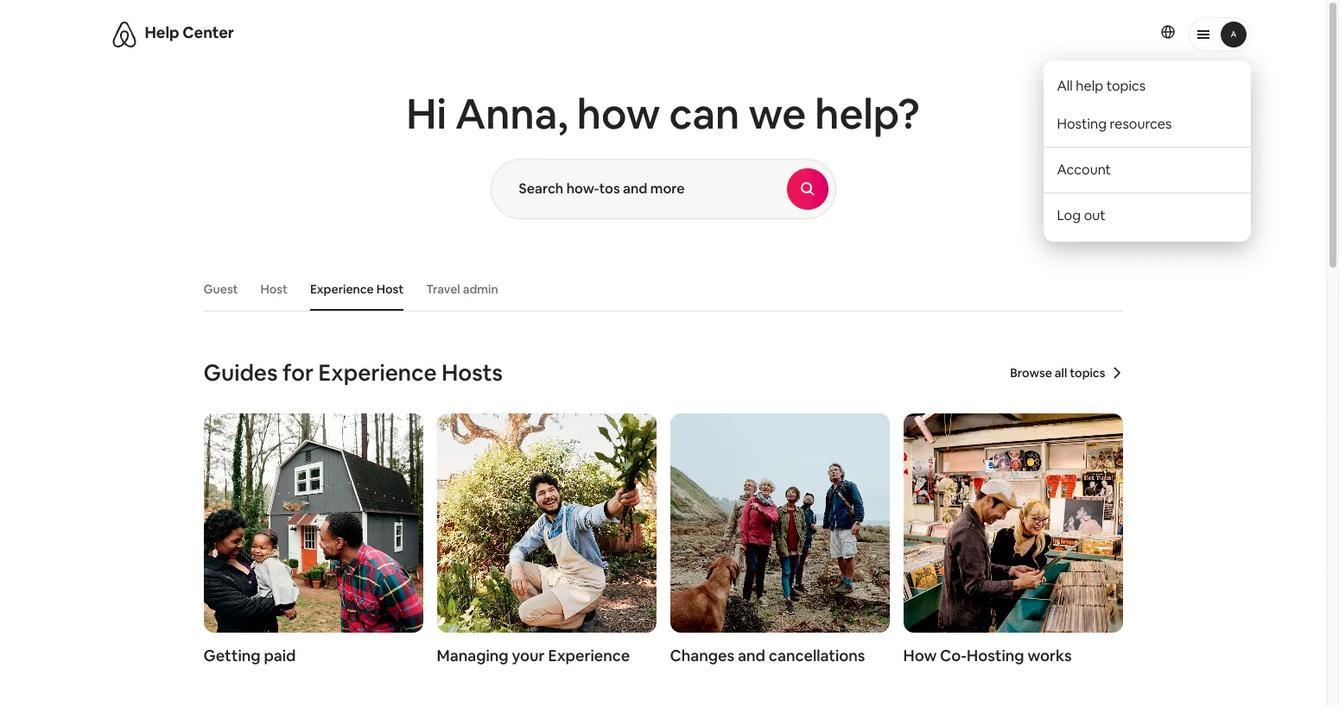 Task type: vqa. For each thing, say whether or not it's contained in the screenshot.
staying
no



Task type: describe. For each thing, give the bounding box(es) containing it.
and
[[738, 646, 766, 666]]

resources
[[1110, 115, 1172, 133]]

account
[[1057, 161, 1111, 179]]

help center
[[145, 22, 234, 42]]

travel admin button
[[418, 273, 507, 306]]

a person working in a garden, holding a bunch of green produce. image
[[437, 414, 656, 633]]

we
[[749, 87, 806, 141]]

works
[[1028, 646, 1072, 666]]

experience for managing
[[548, 646, 630, 666]]

main navigation menu image
[[1221, 22, 1247, 47]]

tab list containing guest
[[195, 268, 1123, 311]]

how
[[903, 646, 937, 666]]

hosting resources
[[1057, 115, 1172, 133]]

experience host button
[[302, 273, 412, 306]]

managing your experience
[[437, 646, 630, 666]]

how co-hosting works
[[903, 646, 1072, 666]]

experience for guides
[[318, 359, 437, 388]]

a group of people with a dog, hiking on a rocky beach. image
[[670, 414, 890, 633]]

airbnb homepage image
[[110, 21, 138, 48]]

changes
[[670, 646, 735, 666]]

host inside button
[[261, 282, 288, 297]]

center
[[183, 22, 234, 42]]

experience inside experience host button
[[310, 282, 374, 297]]

out
[[1084, 207, 1106, 225]]

two adults and a child, laughing, outside a barn-shaped house in the forest. image
[[204, 414, 423, 633]]

two people browsing in a record shop. image
[[903, 414, 1123, 633]]

hi
[[406, 87, 447, 141]]

host inside button
[[377, 282, 404, 297]]

account link
[[1057, 161, 1237, 179]]

changes and cancellations link
[[670, 414, 890, 666]]

topics for browse all topics
[[1070, 366, 1106, 381]]

anna,
[[455, 87, 568, 141]]

log out
[[1057, 207, 1106, 225]]

log out link
[[1057, 207, 1237, 225]]



Task type: locate. For each thing, give the bounding box(es) containing it.
hosting down help
[[1057, 115, 1107, 133]]

1 vertical spatial experience
[[318, 359, 437, 388]]

for
[[283, 359, 314, 388]]

topics for all help topics
[[1107, 77, 1146, 95]]

0 vertical spatial hosting
[[1057, 115, 1107, 133]]

guest
[[204, 282, 238, 297]]

2 vertical spatial experience
[[548, 646, 630, 666]]

help?
[[815, 87, 920, 141]]

topics
[[1107, 77, 1146, 95], [1070, 366, 1106, 381]]

1 host from the left
[[261, 282, 288, 297]]

can
[[669, 87, 740, 141]]

0 horizontal spatial host
[[261, 282, 288, 297]]

all help topics
[[1057, 77, 1146, 95]]

tab list
[[195, 268, 1123, 311]]

1 vertical spatial topics
[[1070, 366, 1106, 381]]

help
[[1076, 77, 1104, 95]]

experience right for
[[318, 359, 437, 388]]

1 horizontal spatial topics
[[1107, 77, 1146, 95]]

topics right help
[[1107, 77, 1146, 95]]

managing
[[437, 646, 509, 666]]

hosting
[[1057, 115, 1107, 133], [967, 646, 1025, 666]]

help center link
[[145, 22, 234, 42]]

browse all topics link
[[1010, 366, 1123, 381]]

experience host
[[310, 282, 404, 297]]

log
[[1057, 207, 1081, 225]]

2 host from the left
[[377, 282, 404, 297]]

guides
[[204, 359, 278, 388]]

experience inside managing your experience link
[[548, 646, 630, 666]]

how
[[577, 87, 660, 141]]

0 horizontal spatial topics
[[1070, 366, 1106, 381]]

admin
[[463, 282, 498, 297]]

host button
[[252, 273, 296, 306]]

hosting resources link
[[1057, 115, 1237, 133]]

experience
[[310, 282, 374, 297], [318, 359, 437, 388], [548, 646, 630, 666]]

getting paid link
[[204, 414, 423, 666]]

travel admin
[[426, 282, 498, 297]]

1 vertical spatial hosting
[[967, 646, 1025, 666]]

all
[[1057, 77, 1073, 95]]

all help topics link
[[1057, 77, 1237, 95]]

paid
[[264, 646, 296, 666]]

host
[[261, 282, 288, 297], [377, 282, 404, 297]]

browse all topics
[[1010, 366, 1106, 381]]

experience right "your"
[[548, 646, 630, 666]]

travel
[[426, 282, 460, 297]]

0 vertical spatial topics
[[1107, 77, 1146, 95]]

managing your experience link
[[437, 414, 656, 666]]

1 horizontal spatial host
[[377, 282, 404, 297]]

0 vertical spatial experience
[[310, 282, 374, 297]]

hosts
[[442, 359, 503, 388]]

guest button
[[195, 273, 247, 306]]

host right "guest"
[[261, 282, 288, 297]]

cancellations
[[769, 646, 865, 666]]

co-
[[940, 646, 967, 666]]

help
[[145, 22, 179, 42]]

changes and cancellations
[[670, 646, 865, 666]]

browse
[[1010, 366, 1052, 381]]

hosting left works
[[967, 646, 1025, 666]]

host left 'travel' at the left top
[[377, 282, 404, 297]]

getting paid
[[204, 646, 296, 666]]

how co-hosting works link
[[903, 414, 1123, 666]]

experience right the host button
[[310, 282, 374, 297]]

None search field
[[490, 159, 836, 219]]

getting
[[204, 646, 261, 666]]

1 horizontal spatial hosting
[[1057, 115, 1107, 133]]

hi anna, how can we help?
[[406, 87, 920, 141]]

0 horizontal spatial hosting
[[967, 646, 1025, 666]]

topics right the all
[[1070, 366, 1106, 381]]

your
[[512, 646, 545, 666]]

guides for experience hosts
[[204, 359, 503, 388]]

all
[[1055, 366, 1067, 381]]



